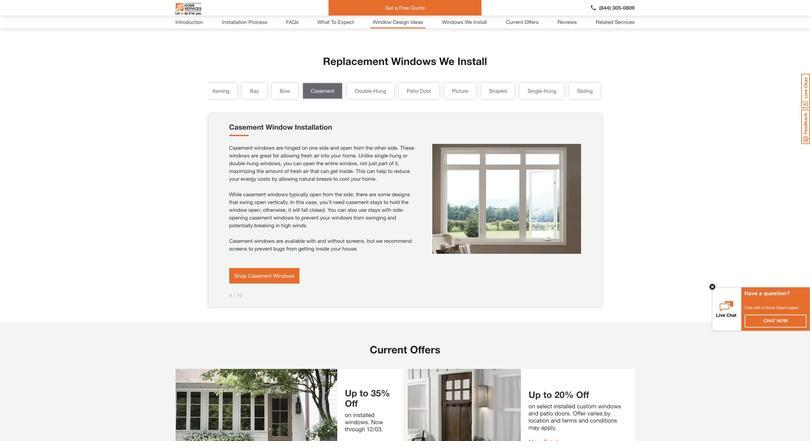 Task type: vqa. For each thing, say whether or not it's contained in the screenshot.
Damarquio
no



Task type: describe. For each thing, give the bounding box(es) containing it.
to down will
[[295, 214, 300, 220]]

1 vertical spatial fresh
[[290, 168, 302, 174]]

1 vertical spatial installation
[[295, 123, 332, 131]]

are left the great
[[251, 152, 258, 158]]

0 horizontal spatial hung
[[247, 160, 259, 166]]

fall
[[301, 207, 308, 213]]

shop casement windows
[[234, 273, 294, 279]]

side
[[319, 144, 329, 151]]

prevent inside "while casement windows typically open from the side, there are some designs that swing open vertically. in this case, you'll need casement stays to hold the window open; otherwise, it will fall closed. you can also use stays with side- opening casement windows to prevent your windows from swinging and potentially breaking in high winds."
[[301, 214, 319, 220]]

one
[[309, 144, 318, 151]]

0 horizontal spatial current offers
[[370, 343, 440, 356]]

1 horizontal spatial windows
[[391, 55, 436, 67]]

0 horizontal spatial window
[[266, 123, 293, 131]]

are inside casement windows are available with and without screens, but we recommend screens to prevent bugs from getting inside your house.
[[276, 238, 283, 244]]

can up "breeze"
[[321, 168, 329, 174]]

with inside "while casement windows typically open from the side, there are some designs that swing open vertically. in this case, you'll need casement stays to hold the window open; otherwise, it will fall closed. you can also use stays with side- opening casement windows to prevent your windows from swinging and potentially breaking in high winds."
[[382, 207, 391, 213]]

patio door button
[[399, 83, 439, 99]]

bay button
[[242, 83, 267, 99]]

process
[[249, 19, 267, 25]]

windows up the great
[[254, 144, 275, 151]]

the down into
[[316, 160, 324, 166]]

replacement windows we install
[[323, 55, 487, 67]]

window
[[229, 207, 247, 213]]

casement button
[[303, 83, 342, 99]]

your up entire on the top left
[[331, 152, 341, 158]]

(844)
[[599, 5, 611, 11]]

live chat image
[[802, 74, 810, 108]]

your inside casement windows are available with and without screens, but we recommend screens to prevent bugs from getting inside your house.
[[331, 245, 341, 252]]

apply.
[[541, 424, 557, 431]]

1 horizontal spatial of
[[389, 160, 394, 166]]

offer
[[573, 410, 586, 417]]

free
[[399, 5, 409, 11]]

1 horizontal spatial current offers
[[506, 19, 539, 25]]

high
[[281, 222, 291, 228]]

you'll
[[320, 199, 332, 205]]

installed inside "up to 35% off on installed windows. now through 12/03."
[[353, 411, 375, 418]]

your inside "while casement windows typically open from the side, there are some designs that swing open vertically. in this case, you'll need casement stays to hold the window open; otherwise, it will fall closed. you can also use stays with side- opening casement windows to prevent your windows from swinging and potentially breaking in high winds."
[[320, 214, 330, 220]]

0 horizontal spatial air
[[303, 168, 309, 174]]

0 horizontal spatial offers
[[410, 343, 440, 356]]

and inside casement windows are hinged on one side and open from the other side. these windows are great for allowing fresh air into your home. unlike single-hung or double-hung windows, you can open the entire window, not just part of it, maximizing the amount of fresh air that can get inside. this can help to reduce your energy costs by allowing natural breeze to cool your home.
[[330, 144, 339, 151]]

10
[[237, 292, 242, 298]]

winds.
[[293, 222, 308, 228]]

great
[[260, 152, 272, 158]]

and inside "while casement windows typically open from the side, there are some designs that swing open vertically. in this case, you'll need casement stays to hold the window open; otherwise, it will fall closed. you can also use stays with side- opening casement windows to prevent your windows from swinging and potentially breaking in high winds."
[[388, 214, 396, 220]]

by inside "up to 20% off on select installed custom windows and patio doors. offer varies by location and terms and conditions may apply."
[[604, 410, 611, 417]]

to inside "up to 35% off on installed windows. now through 12/03."
[[360, 388, 368, 398]]

that inside "while casement windows typically open from the side, there are some designs that swing open vertically. in this case, you'll need casement stays to hold the window open; otherwise, it will fall closed. you can also use stays with side- opening casement windows to prevent your windows from swinging and potentially breaking in high winds."
[[229, 199, 238, 205]]

maximizing
[[229, 168, 255, 174]]

side,
[[344, 191, 355, 197]]

some
[[378, 191, 391, 197]]

part
[[379, 160, 388, 166]]

open up natural
[[303, 160, 315, 166]]

0 vertical spatial install
[[474, 19, 487, 25]]

quote
[[411, 5, 425, 11]]

20%
[[555, 389, 574, 400]]

your down maximizing
[[229, 176, 239, 182]]

0 vertical spatial casement
[[243, 191, 266, 197]]

hinged
[[285, 144, 300, 151]]

custom
[[577, 403, 597, 410]]

and left patio
[[529, 410, 539, 417]]

4 / 10
[[229, 292, 242, 298]]

2 horizontal spatial windows
[[442, 19, 463, 25]]

a for free
[[395, 5, 398, 11]]

feedback link image
[[802, 109, 810, 144]]

swing
[[240, 199, 253, 205]]

by inside casement windows are hinged on one side and open from the other side. these windows are great for allowing fresh air into your home. unlike single-hung or double-hung windows, you can open the entire window, not just part of it, maximizing the amount of fresh air that can get inside. this can help to reduce your energy costs by allowing natural breeze to cool your home.
[[272, 176, 277, 182]]

hold
[[390, 199, 400, 205]]

shaped
[[489, 88, 507, 94]]

depot
[[777, 306, 787, 310]]

to inside "up to 20% off on select installed custom windows and patio doors. offer varies by location and terms and conditions may apply."
[[543, 389, 552, 400]]

and inside casement windows are available with and without screens, but we recommend screens to prevent bugs from getting inside your house.
[[317, 238, 326, 244]]

you
[[328, 207, 336, 213]]

not
[[360, 160, 367, 166]]

may
[[529, 424, 540, 431]]

this
[[356, 168, 365, 174]]

1 vertical spatial stays
[[368, 207, 380, 213]]

this
[[296, 199, 304, 205]]

getting
[[298, 245, 314, 252]]

up for up to 20% off
[[529, 389, 541, 400]]

what to expect
[[318, 19, 354, 25]]

picture
[[452, 88, 468, 94]]

installed inside "up to 20% off on select installed custom windows and patio doors. offer varies by location and terms and conditions may apply."
[[554, 403, 576, 410]]

entire
[[325, 160, 338, 166]]

patio
[[540, 410, 553, 417]]

but
[[367, 238, 375, 244]]

windows we install
[[442, 19, 487, 25]]

to down "some"
[[384, 199, 388, 205]]

in
[[276, 222, 280, 228]]

1 vertical spatial casement
[[346, 199, 369, 205]]

2 vertical spatial windows
[[273, 273, 294, 279]]

hung for single-
[[544, 88, 556, 94]]

and left terms at the bottom right of page
[[551, 417, 561, 424]]

these
[[400, 144, 414, 151]]

with inside casement windows are available with and without screens, but we recommend screens to prevent bugs from getting inside your house.
[[306, 238, 316, 244]]

from up you'll at the top left of page
[[323, 191, 333, 197]]

single-hung
[[528, 88, 556, 94]]

natural
[[299, 176, 315, 182]]

single-
[[528, 88, 544, 94]]

expect
[[338, 19, 354, 25]]

0 vertical spatial home.
[[343, 152, 357, 158]]

the up unlike
[[366, 144, 373, 151]]

do it for you logo image
[[175, 0, 201, 18]]

can inside "while casement windows typically open from the side, there are some designs that swing open vertically. in this case, you'll need casement stays to hold the window open; otherwise, it will fall closed. you can also use stays with side- opening casement windows to prevent your windows from swinging and potentially breaking in high winds."
[[338, 207, 346, 213]]

single-
[[374, 152, 390, 158]]

the down designs
[[401, 199, 409, 205]]

reviews
[[558, 19, 577, 25]]

casement window installation
[[229, 123, 332, 131]]

1 vertical spatial allowing
[[279, 176, 298, 182]]

up to 20% off on select installed custom windows and patio doors. offer varies by location and terms and conditions may apply.
[[529, 389, 621, 431]]

to inside casement windows are available with and without screens, but we recommend screens to prevent bugs from getting inside your house.
[[249, 245, 253, 252]]

and right terms at the bottom right of page
[[579, 417, 589, 424]]

shop
[[234, 273, 247, 279]]

windows up double-
[[229, 152, 250, 158]]

available
[[285, 238, 305, 244]]

casement for casement windows are hinged on one side and open from the other side. these windows are great for allowing fresh air into your home. unlike single-hung or double-hung windows, you can open the entire window, not just part of it, maximizing the amount of fresh air that can get inside. this can help to reduce your energy costs by allowing natural breeze to cool your home.
[[229, 144, 253, 151]]

screens,
[[346, 238, 366, 244]]

will
[[293, 207, 300, 213]]

double-
[[355, 88, 374, 94]]

double-hung button
[[347, 83, 394, 99]]

while casement windows typically open from the side, there are some designs that swing open vertically. in this case, you'll need casement stays to hold the window open; otherwise, it will fall closed. you can also use stays with side- opening casement windows to prevent your windows from swinging and potentially breaking in high winds.
[[229, 191, 410, 228]]

sliding
[[577, 88, 593, 94]]

opening
[[229, 214, 248, 220]]

2 horizontal spatial with
[[754, 306, 761, 310]]

for
[[273, 152, 279, 158]]

are inside "while casement windows typically open from the side, there are some designs that swing open vertically. in this case, you'll need casement stays to hold the window open; otherwise, it will fall closed. you can also use stays with side- opening casement windows to prevent your windows from swinging and potentially breaking in high winds."
[[369, 191, 376, 197]]

on for 20%
[[529, 403, 535, 410]]

typically
[[289, 191, 308, 197]]

house.
[[342, 245, 358, 252]]

now
[[371, 418, 383, 426]]

awning button
[[205, 83, 237, 99]]

or
[[403, 152, 408, 158]]

chat now link
[[745, 315, 806, 327]]

open up open;
[[254, 199, 266, 205]]

design
[[393, 19, 409, 25]]

on for 35%
[[345, 411, 352, 418]]

conditions
[[590, 417, 617, 424]]

35%
[[371, 388, 390, 398]]

0 horizontal spatial current
[[370, 343, 407, 356]]

that inside casement windows are hinged on one side and open from the other side. these windows are great for allowing fresh air into your home. unlike single-hung or double-hung windows, you can open the entire window, not just part of it, maximizing the amount of fresh air that can get inside. this can help to reduce your energy costs by allowing natural breeze to cool your home.
[[310, 168, 319, 174]]

1 horizontal spatial we
[[465, 19, 472, 25]]



Task type: locate. For each thing, give the bounding box(es) containing it.
install
[[474, 19, 487, 25], [458, 55, 487, 67]]

case,
[[306, 199, 318, 205]]

on inside "up to 35% off on installed windows. now through 12/03."
[[345, 411, 352, 418]]

without
[[328, 238, 345, 244]]

off for up to 20% off
[[576, 389, 589, 400]]

a right 'get'
[[395, 5, 398, 11]]

on left select
[[529, 403, 535, 410]]

home. down this
[[362, 176, 377, 182]]

a for question?
[[759, 290, 762, 297]]

1 vertical spatial hung
[[247, 160, 259, 166]]

stays down "some"
[[370, 199, 382, 205]]

prevent inside casement windows are available with and without screens, but we recommend screens to prevent bugs from getting inside your house.
[[255, 245, 272, 252]]

2 horizontal spatial on
[[529, 403, 535, 410]]

a left home
[[762, 306, 764, 310]]

open up window,
[[340, 144, 352, 151]]

off inside "up to 20% off on select installed custom windows and patio doors. offer varies by location and terms and conditions may apply."
[[576, 389, 589, 400]]

0 horizontal spatial installed
[[353, 411, 375, 418]]

1 horizontal spatial by
[[604, 410, 611, 417]]

1 vertical spatial a
[[759, 290, 762, 297]]

1 horizontal spatial installation
[[295, 123, 332, 131]]

1 horizontal spatial offers
[[525, 19, 539, 25]]

stays up swinging
[[368, 207, 380, 213]]

air down one
[[314, 152, 320, 158]]

1 horizontal spatial that
[[310, 168, 319, 174]]

0 horizontal spatial of
[[284, 168, 289, 174]]

replacement
[[323, 55, 388, 67]]

casement for casement
[[311, 88, 334, 94]]

fresh down the you
[[290, 168, 302, 174]]

vertically.
[[268, 199, 289, 205]]

off inside "up to 35% off on installed windows. now through 12/03."
[[345, 398, 358, 409]]

with up getting
[[306, 238, 316, 244]]

on up through
[[345, 411, 352, 418]]

it,
[[395, 160, 399, 166]]

on inside "up to 20% off on select installed custom windows and patio doors. offer varies by location and terms and conditions may apply."
[[529, 403, 535, 410]]

related
[[596, 19, 614, 25]]

hung up it,
[[390, 152, 402, 158]]

with down hold
[[382, 207, 391, 213]]

a right have
[[759, 290, 762, 297]]

0 vertical spatial installed
[[554, 403, 576, 410]]

from
[[354, 144, 364, 151], [323, 191, 333, 197], [354, 214, 364, 220], [286, 245, 297, 252]]

1 vertical spatial by
[[604, 410, 611, 417]]

hung inside button
[[374, 88, 386, 94]]

prevent left bugs
[[255, 245, 272, 252]]

windows,
[[260, 160, 282, 166]]

0 vertical spatial by
[[272, 176, 277, 182]]

casement down there
[[346, 199, 369, 205]]

on left one
[[302, 144, 308, 151]]

0 vertical spatial air
[[314, 152, 320, 158]]

1 vertical spatial prevent
[[255, 245, 272, 252]]

costs
[[258, 176, 270, 182]]

get a free quote
[[385, 5, 425, 11]]

bow
[[280, 88, 290, 94]]

up inside "up to 20% off on select installed custom windows and patio doors. offer varies by location and terms and conditions may apply."
[[529, 389, 541, 400]]

windows down breaking
[[254, 238, 275, 244]]

open
[[340, 144, 352, 151], [303, 160, 315, 166], [310, 191, 321, 197], [254, 199, 266, 205]]

doors.
[[555, 410, 571, 417]]

into
[[321, 152, 330, 158]]

casement for casement window installation
[[229, 123, 264, 131]]

0 horizontal spatial home.
[[343, 152, 357, 158]]

from up unlike
[[354, 144, 364, 151]]

12/03.
[[367, 426, 383, 433]]

windows up conditions
[[598, 403, 621, 410]]

0 vertical spatial windows
[[442, 19, 463, 25]]

0 horizontal spatial installation
[[222, 19, 247, 25]]

windows down you
[[332, 214, 352, 220]]

1 horizontal spatial installed
[[554, 403, 576, 410]]

otherwise,
[[263, 207, 287, 213]]

window design ideas
[[373, 19, 423, 25]]

the up need
[[335, 191, 342, 197]]

windows.
[[345, 418, 370, 426]]

0 vertical spatial allowing
[[281, 152, 300, 158]]

1 vertical spatial home.
[[362, 176, 377, 182]]

1 vertical spatial current offers
[[370, 343, 440, 356]]

casement up the swing
[[243, 191, 266, 197]]

of down the you
[[284, 168, 289, 174]]

get
[[331, 168, 338, 174]]

1 vertical spatial with
[[306, 238, 316, 244]]

are right there
[[369, 191, 376, 197]]

1 horizontal spatial hung
[[390, 152, 402, 158]]

1 vertical spatial air
[[303, 168, 309, 174]]

hung inside button
[[544, 88, 556, 94]]

on inside casement windows are hinged on one side and open from the other side. these windows are great for allowing fresh air into your home. unlike single-hung or double-hung windows, you can open the entire window, not just part of it, maximizing the amount of fresh air that can get inside. this can help to reduce your energy costs by allowing natural breeze to cool your home.
[[302, 144, 308, 151]]

amount
[[265, 168, 283, 174]]

installation
[[222, 19, 247, 25], [295, 123, 332, 131]]

casement windows are available with and without screens, but we recommend screens to prevent bugs from getting inside your house.
[[229, 238, 412, 252]]

and right side
[[330, 144, 339, 151]]

installed down 20%
[[554, 403, 576, 410]]

through
[[345, 426, 365, 433]]

a
[[395, 5, 398, 11], [759, 290, 762, 297], [762, 306, 764, 310]]

designs
[[392, 191, 410, 197]]

allowing down the you
[[279, 176, 298, 182]]

0 vertical spatial a
[[395, 5, 398, 11]]

hung up maximizing
[[247, 160, 259, 166]]

help
[[377, 168, 387, 174]]

home. up window,
[[343, 152, 357, 158]]

casement inside casement windows are available with and without screens, but we recommend screens to prevent bugs from getting inside your house.
[[229, 238, 253, 244]]

what
[[318, 19, 330, 25]]

offers
[[525, 19, 539, 25], [410, 343, 440, 356]]

open up case, on the left top of page
[[310, 191, 321, 197]]

2 hung from the left
[[544, 88, 556, 94]]

are up bugs
[[276, 238, 283, 244]]

also
[[348, 207, 357, 213]]

side.
[[388, 144, 399, 151]]

fresh
[[301, 152, 312, 158], [290, 168, 302, 174]]

1 horizontal spatial window
[[373, 19, 392, 25]]

1 horizontal spatial air
[[314, 152, 320, 158]]

that up natural
[[310, 168, 319, 174]]

0 vertical spatial that
[[310, 168, 319, 174]]

casement inside casement windows are hinged on one side and open from the other side. these windows are great for allowing fresh air into your home. unlike single-hung or double-hung windows, you can open the entire window, not just part of it, maximizing the amount of fresh air that can get inside. this can help to reduce your energy costs by allowing natural breeze to cool your home.
[[229, 144, 253, 151]]

0 vertical spatial hung
[[390, 152, 402, 158]]

to up select
[[543, 389, 552, 400]]

0 horizontal spatial off
[[345, 398, 358, 409]]

hung for double-
[[374, 88, 386, 94]]

casement for casement windows are available with and without screens, but we recommend screens to prevent bugs from getting inside your house.
[[229, 238, 253, 244]]

services
[[615, 19, 635, 25]]

sliding button
[[569, 83, 601, 99]]

by down amount
[[272, 176, 277, 182]]

windows inside "up to 20% off on select installed custom windows and patio doors. offer varies by location and terms and conditions may apply."
[[598, 403, 621, 410]]

off up windows.
[[345, 398, 358, 409]]

allowing up the you
[[281, 152, 300, 158]]

1 horizontal spatial current
[[506, 19, 523, 25]]

we
[[376, 238, 383, 244]]

1 horizontal spatial up
[[529, 389, 541, 400]]

it
[[288, 207, 291, 213]]

to left 35%
[[360, 388, 368, 398]]

1 horizontal spatial prevent
[[301, 214, 319, 220]]

breeze
[[317, 176, 332, 182]]

in
[[290, 199, 295, 205]]

your down without
[[331, 245, 341, 252]]

white porch with dark wooden front door; orange door with windows icon image
[[408, 369, 521, 441]]

on for are
[[302, 144, 308, 151]]

by
[[272, 176, 277, 182], [604, 410, 611, 417]]

with right chat
[[754, 306, 761, 310]]

there
[[356, 191, 368, 197]]

2 vertical spatial a
[[762, 306, 764, 310]]

closed.
[[309, 207, 326, 213]]

installation left process
[[222, 19, 247, 25]]

awning
[[212, 88, 229, 94]]

1 vertical spatial installed
[[353, 411, 375, 418]]

current
[[506, 19, 523, 25], [370, 343, 407, 356]]

windows inside casement windows are available with and without screens, but we recommend screens to prevent bugs from getting inside your house.
[[254, 238, 275, 244]]

large white windows on a white house with large window boxes overflowing with greenery and a tall brown front door also with windows; orange window icon image
[[175, 369, 337, 441]]

bow button
[[272, 83, 298, 99]]

home
[[765, 306, 775, 310]]

that
[[310, 168, 319, 174], [229, 199, 238, 205]]

from down available
[[286, 245, 297, 252]]

up inside "up to 35% off on installed windows. now through 12/03."
[[345, 388, 357, 398]]

2 vertical spatial casement
[[249, 214, 272, 220]]

0 vertical spatial offers
[[525, 19, 539, 25]]

from inside casement windows are hinged on one side and open from the other side. these windows are great for allowing fresh air into your home. unlike single-hung or double-hung windows, you can open the entire window, not just part of it, maximizing the amount of fresh air that can get inside. this can help to reduce your energy costs by allowing natural breeze to cool your home.
[[354, 144, 364, 151]]

shop casement windows link
[[229, 268, 300, 284]]

from inside casement windows are available with and without screens, but we recommend screens to prevent bugs from getting inside your house.
[[286, 245, 297, 252]]

0 horizontal spatial that
[[229, 199, 238, 205]]

casement
[[311, 88, 334, 94], [229, 123, 264, 131], [229, 144, 253, 151], [229, 238, 253, 244], [248, 273, 272, 279]]

to right help
[[388, 168, 393, 174]]

1 horizontal spatial hung
[[544, 88, 556, 94]]

air up natural
[[303, 168, 309, 174]]

0 horizontal spatial prevent
[[255, 245, 272, 252]]

0 vertical spatial prevent
[[301, 214, 319, 220]]

other
[[374, 144, 386, 151]]

0 vertical spatial fresh
[[301, 152, 312, 158]]

2 vertical spatial on
[[345, 411, 352, 418]]

up for up to 35% off
[[345, 388, 357, 398]]

can
[[293, 160, 302, 166], [321, 168, 329, 174], [367, 168, 375, 174], [338, 207, 346, 213]]

0 vertical spatial on
[[302, 144, 308, 151]]

by right varies
[[604, 410, 611, 417]]

window,
[[339, 160, 358, 166]]

1 vertical spatial window
[[266, 123, 293, 131]]

swinging
[[366, 214, 386, 220]]

windows up high
[[273, 214, 294, 220]]

1 vertical spatial we
[[439, 55, 455, 67]]

can down need
[[338, 207, 346, 213]]

0 horizontal spatial we
[[439, 55, 455, 67]]

your down you
[[320, 214, 330, 220]]

windows
[[254, 144, 275, 151], [229, 152, 250, 158], [267, 191, 288, 197], [273, 214, 294, 220], [332, 214, 352, 220], [254, 238, 275, 244], [598, 403, 621, 410]]

window down 'get'
[[373, 19, 392, 25]]

that down while
[[229, 199, 238, 205]]

1 vertical spatial current
[[370, 343, 407, 356]]

open casement window with trees outside image
[[432, 144, 581, 254]]

0 vertical spatial stays
[[370, 199, 382, 205]]

1 vertical spatial on
[[529, 403, 535, 410]]

can down just on the top of page
[[367, 168, 375, 174]]

2 vertical spatial with
[[754, 306, 761, 310]]

0 vertical spatial installation
[[222, 19, 247, 25]]

side-
[[393, 207, 404, 213]]

0 vertical spatial with
[[382, 207, 391, 213]]

window up hinged on the top
[[266, 123, 293, 131]]

window
[[373, 19, 392, 25], [266, 123, 293, 131]]

1 vertical spatial install
[[458, 55, 487, 67]]

up left 35%
[[345, 388, 357, 398]]

0 horizontal spatial by
[[272, 176, 277, 182]]

need
[[333, 199, 345, 205]]

0 horizontal spatial up
[[345, 388, 357, 398]]

to down get
[[333, 176, 338, 182]]

of left it,
[[389, 160, 394, 166]]

0 horizontal spatial with
[[306, 238, 316, 244]]

and up inside
[[317, 238, 326, 244]]

1 horizontal spatial with
[[382, 207, 391, 213]]

305-
[[613, 5, 623, 11]]

the
[[366, 144, 373, 151], [316, 160, 324, 166], [257, 168, 264, 174], [335, 191, 342, 197], [401, 199, 409, 205]]

now
[[777, 318, 788, 323]]

get a free quote button
[[329, 0, 482, 16]]

windows up vertically.
[[267, 191, 288, 197]]

from down use
[[354, 214, 364, 220]]

1 vertical spatial that
[[229, 199, 238, 205]]

chat
[[764, 318, 776, 323]]

select
[[537, 403, 552, 410]]

0 vertical spatial current offers
[[506, 19, 539, 25]]

1 horizontal spatial on
[[345, 411, 352, 418]]

0 vertical spatial of
[[389, 160, 394, 166]]

door
[[420, 88, 431, 94]]

reduce
[[394, 168, 410, 174]]

casement inside button
[[311, 88, 334, 94]]

to
[[388, 168, 393, 174], [333, 176, 338, 182], [384, 199, 388, 205], [295, 214, 300, 220], [249, 245, 253, 252], [360, 388, 368, 398], [543, 389, 552, 400]]

fresh down one
[[301, 152, 312, 158]]

can right the you
[[293, 160, 302, 166]]

0 vertical spatial window
[[373, 19, 392, 25]]

off up custom
[[576, 389, 589, 400]]

0 horizontal spatial windows
[[273, 273, 294, 279]]

casement up breaking
[[249, 214, 272, 220]]

0 vertical spatial current
[[506, 19, 523, 25]]

1 horizontal spatial home.
[[362, 176, 377, 182]]

your down this
[[351, 176, 361, 182]]

and down side- on the top left of the page
[[388, 214, 396, 220]]

casement
[[243, 191, 266, 197], [346, 199, 369, 205], [249, 214, 272, 220]]

chat
[[745, 306, 753, 310]]

installation up one
[[295, 123, 332, 131]]

a inside button
[[395, 5, 398, 11]]

0 horizontal spatial on
[[302, 144, 308, 151]]

1 hung from the left
[[374, 88, 386, 94]]

cool
[[340, 176, 349, 182]]

installed up through
[[353, 411, 375, 418]]

energy
[[241, 176, 256, 182]]

off for up to 35% off
[[345, 398, 358, 409]]

prevent down fall
[[301, 214, 319, 220]]

are up for
[[276, 144, 283, 151]]

we
[[465, 19, 472, 25], [439, 55, 455, 67]]

0 vertical spatial we
[[465, 19, 472, 25]]

on
[[302, 144, 308, 151], [529, 403, 535, 410], [345, 411, 352, 418]]

1 vertical spatial of
[[284, 168, 289, 174]]

faqs
[[286, 19, 299, 25]]

1 vertical spatial offers
[[410, 343, 440, 356]]

bay
[[250, 88, 259, 94]]

1 horizontal spatial off
[[576, 389, 589, 400]]

0 horizontal spatial hung
[[374, 88, 386, 94]]

1 vertical spatial windows
[[391, 55, 436, 67]]

the up costs
[[257, 168, 264, 174]]

just
[[369, 160, 377, 166]]

to right screens
[[249, 245, 253, 252]]

related services
[[596, 19, 635, 25]]

location
[[529, 417, 549, 424]]

up up select
[[529, 389, 541, 400]]

/
[[233, 292, 235, 298]]

hung
[[374, 88, 386, 94], [544, 88, 556, 94]]

introduction
[[175, 19, 203, 25]]



